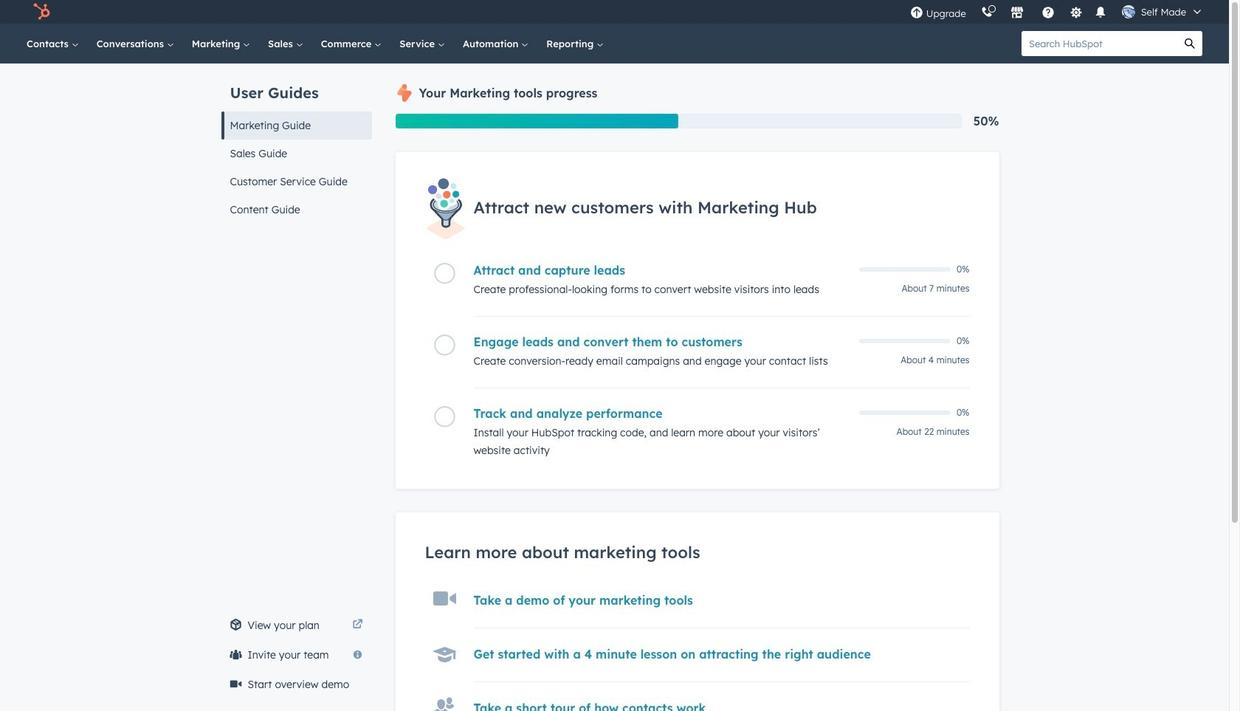 Task type: describe. For each thing, give the bounding box(es) containing it.
Search HubSpot search field
[[1022, 31, 1178, 56]]

user guides element
[[221, 63, 372, 224]]



Task type: locate. For each thing, give the bounding box(es) containing it.
ruby anderson image
[[1122, 5, 1135, 18]]

marketplaces image
[[1011, 7, 1024, 20]]

progress bar
[[395, 114, 679, 128]]

link opens in a new window image
[[353, 617, 363, 634]]

link opens in a new window image
[[353, 619, 363, 631]]

menu
[[903, 0, 1212, 24]]



Task type: vqa. For each thing, say whether or not it's contained in the screenshot.
menu
yes



